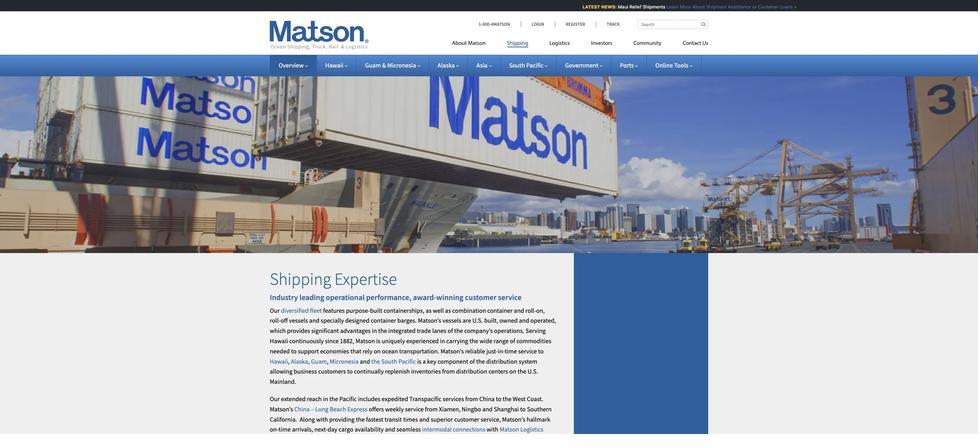 Task type: vqa. For each thing, say whether or not it's contained in the screenshot.
the creative
no



Task type: describe. For each thing, give the bounding box(es) containing it.
1 vertical spatial container
[[371, 317, 396, 325]]

matson's up component
[[441, 347, 464, 356]]

online tools
[[656, 61, 689, 69]]

express
[[348, 405, 368, 414]]

time inside offers weekly service from xiamen, ningbo and shanghai to southern california.  along with providing the fastest transit times and superior customer service, matson's hallmark on-time arrivals, next-day cargo availability and seamless
[[279, 426, 291, 434]]

1 vertical spatial distribution
[[456, 368, 488, 376]]

community link
[[623, 37, 673, 52]]

carrying
[[447, 337, 469, 345]]

guam & micronesia
[[365, 61, 416, 69]]

&
[[382, 61, 386, 69]]

top menu navigation
[[452, 37, 709, 52]]

providing
[[329, 416, 355, 424]]

>
[[789, 4, 792, 10]]

times
[[403, 416, 418, 424]]

containerships,
[[384, 307, 425, 315]]

2 horizontal spatial pacific
[[527, 61, 544, 69]]

online
[[656, 61, 673, 69]]

leading
[[300, 293, 325, 303]]

overview
[[279, 61, 304, 69]]

our for our extended reach in the pacific includes expedited transpacific services from china to the west coast. matson's
[[270, 395, 280, 403]]

register link
[[555, 21, 596, 27]]

offers weekly service from xiamen, ningbo and shanghai to southern california.  along with providing the fastest transit times and superior customer service, matson's hallmark on-time arrivals, next-day cargo availability and seamless
[[270, 405, 552, 434]]

register
[[566, 21, 586, 27]]

2 as from the left
[[445, 307, 451, 315]]

designed
[[345, 317, 370, 325]]

community
[[634, 41, 662, 46]]

centers
[[489, 368, 508, 376]]

ocean
[[382, 347, 398, 356]]

diversified fleet link
[[281, 307, 322, 315]]

the up uniquely at the left of the page
[[378, 327, 387, 335]]

2 , from the left
[[308, 358, 310, 366]]

us
[[703, 41, 709, 46]]

2 horizontal spatial of
[[510, 337, 516, 345]]

our diversified fleet
[[270, 307, 322, 315]]

key
[[427, 358, 437, 366]]

relief
[[625, 4, 637, 10]]

0 vertical spatial alaska
[[438, 61, 455, 69]]

matson's inside our extended reach in the pacific includes expedited transpacific services from china to the west coast. matson's
[[270, 405, 293, 414]]

fastest
[[366, 416, 384, 424]]

asia
[[477, 61, 488, 69]]

reach
[[307, 395, 322, 403]]

and down rely
[[360, 358, 370, 366]]

transportation.
[[399, 347, 440, 356]]

contact us
[[683, 41, 709, 46]]

customers
[[318, 368, 346, 376]]

coast.
[[527, 395, 544, 403]]

to inside is a key component of the distribution system allowing business customers to continually replenish inventories from distribution centers on the u.s. mainland.
[[347, 368, 353, 376]]

time inside features purpose-built containerships, as well as combination container and roll-on, roll-off vessels and specially designed container barges. matson's vessels are u.s. built, owned and operated, which provides significant advantages in the integrated trade lanes of the company's operations. serving hawaii continuously since 1882, matson is uniquely experienced in carrying the wide range of commodities needed to support economies that rely on ocean transportation. matson's reliable just-in-time service to hawaii , alaska , guam , micronesia and the south pacific
[[505, 347, 517, 356]]

logistics inside top menu "navigation"
[[550, 41, 570, 46]]

long
[[316, 405, 329, 414]]

2 horizontal spatial in
[[440, 337, 445, 345]]

and up service,
[[483, 405, 493, 414]]

industry leading operational performance, award-winning customer service
[[270, 293, 522, 303]]

our for our diversified fleet
[[270, 307, 280, 315]]

cargo
[[339, 426, 354, 434]]

shipments
[[638, 4, 661, 10]]

mainland.
[[270, 378, 296, 386]]

lanes
[[433, 327, 447, 335]]

ports
[[620, 61, 634, 69]]

login
[[532, 21, 545, 27]]

fleet
[[310, 307, 322, 315]]

shipping expertise
[[270, 268, 397, 290]]

container
[[753, 4, 774, 10]]

from inside is a key component of the distribution system allowing business customers to continually replenish inventories from distribution centers on the u.s. mainland.
[[442, 368, 455, 376]]

continually
[[354, 368, 384, 376]]

0 vertical spatial hawaii
[[325, 61, 344, 69]]

operated,
[[531, 317, 556, 325]]

alaska inside features purpose-built containerships, as well as combination container and roll-on, roll-off vessels and specially designed container barges. matson's vessels are u.s. built, owned and operated, which provides significant advantages in the integrated trade lanes of the company's operations. serving hawaii continuously since 1882, matson is uniquely experienced in carrying the wide range of commodities needed to support economies that rely on ocean transportation. matson's reliable just-in-time service to hawaii , alaska , guam , micronesia and the south pacific
[[291, 358, 308, 366]]

pacific inside our extended reach in the pacific includes expedited transpacific services from china to the west coast. matson's
[[340, 395, 357, 403]]

award-
[[413, 293, 437, 303]]

next-
[[315, 426, 328, 434]]

1-800-4matson
[[479, 21, 510, 27]]

0 vertical spatial south
[[509, 61, 525, 69]]

and up owned
[[514, 307, 525, 315]]

1 horizontal spatial micronesia
[[388, 61, 416, 69]]

the down system
[[518, 368, 527, 376]]

service inside features purpose-built containerships, as well as combination container and roll-on, roll-off vessels and specially designed container barges. matson's vessels are u.s. built, owned and operated, which provides significant advantages in the integrated trade lanes of the company's operations. serving hawaii continuously since 1882, matson is uniquely experienced in carrying the wide range of commodities needed to support economies that rely on ocean transportation. matson's reliable just-in-time service to hawaii , alaska , guam , micronesia and the south pacific
[[519, 347, 537, 356]]

hallmark
[[527, 416, 551, 424]]

0 horizontal spatial logistics
[[521, 426, 544, 434]]

china – long beach express
[[295, 405, 368, 414]]

trade
[[417, 327, 431, 335]]

with inside offers weekly service from xiamen, ningbo and shanghai to southern california.  along with providing the fastest transit times and superior customer service, matson's hallmark on-time arrivals, next-day cargo availability and seamless
[[316, 416, 328, 424]]

about inside top menu "navigation"
[[452, 41, 467, 46]]

login link
[[521, 21, 555, 27]]

china inside our extended reach in the pacific includes expedited transpacific services from china to the west coast. matson's
[[480, 395, 495, 403]]

0 vertical spatial container
[[488, 307, 513, 315]]

to inside our extended reach in the pacific includes expedited transpacific services from china to the west coast. matson's
[[496, 395, 502, 403]]

about matson
[[452, 41, 486, 46]]

news:
[[596, 4, 612, 10]]

assistance
[[723, 4, 746, 10]]

intermodal connections link
[[422, 426, 486, 434]]

and down transit
[[385, 426, 395, 434]]

performance,
[[366, 293, 412, 303]]

the south pacific link
[[372, 358, 416, 366]]

1882,
[[340, 337, 355, 345]]

to inside offers weekly service from xiamen, ningbo and shanghai to southern california.  along with providing the fastest transit times and superior customer service, matson's hallmark on-time arrivals, next-day cargo availability and seamless
[[521, 405, 526, 414]]

is inside is a key component of the distribution system allowing business customers to continually replenish inventories from distribution centers on the u.s. mainland.
[[417, 358, 422, 366]]

on inside is a key component of the distribution system allowing business customers to continually replenish inventories from distribution centers on the u.s. mainland.
[[510, 368, 517, 376]]

matson's up trade
[[418, 317, 442, 325]]

operational
[[326, 293, 365, 303]]

experienced
[[407, 337, 439, 345]]

significant
[[312, 327, 339, 335]]

beach
[[330, 405, 346, 414]]

since
[[325, 337, 339, 345]]

service,
[[481, 416, 501, 424]]

1 vertical spatial hawaii
[[270, 337, 288, 345]]

offers
[[369, 405, 384, 414]]

arrivals,
[[292, 426, 313, 434]]

about matson link
[[452, 37, 497, 52]]

3 , from the left
[[327, 358, 329, 366]]

1 horizontal spatial guam
[[365, 61, 381, 69]]

learn more about shipment assistance or container loans > link
[[662, 4, 792, 10]]

the up continually
[[372, 358, 380, 366]]

wide
[[480, 337, 493, 345]]

diversified
[[281, 307, 309, 315]]

needed
[[270, 347, 290, 356]]

built,
[[485, 317, 499, 325]]

2 vertical spatial hawaii
[[270, 358, 288, 366]]

contact us link
[[673, 37, 709, 52]]

expedited
[[382, 395, 408, 403]]

guam inside features purpose-built containerships, as well as combination container and roll-on, roll-off vessels and specially designed container barges. matson's vessels are u.s. built, owned and operated, which provides significant advantages in the integrated trade lanes of the company's operations. serving hawaii continuously since 1882, matson is uniquely experienced in carrying the wide range of commodities needed to support economies that rely on ocean transportation. matson's reliable just-in-time service to hawaii , alaska , guam , micronesia and the south pacific
[[311, 358, 327, 366]]

the down reliable
[[477, 358, 485, 366]]

Search search field
[[638, 20, 709, 29]]

search image
[[702, 22, 706, 27]]

ports link
[[620, 61, 639, 69]]

system
[[519, 358, 538, 366]]

business
[[294, 368, 317, 376]]



Task type: locate. For each thing, give the bounding box(es) containing it.
and right times
[[420, 416, 430, 424]]

micronesia down economies
[[330, 358, 359, 366]]

customer up connections
[[455, 416, 480, 424]]

shanghai
[[494, 405, 519, 414]]

1 horizontal spatial alaska
[[438, 61, 455, 69]]

1 vertical spatial matson
[[356, 337, 375, 345]]

2 horizontal spatial ,
[[327, 358, 329, 366]]

learn
[[662, 4, 674, 10]]

advantages
[[340, 327, 371, 335]]

0 vertical spatial in
[[372, 327, 377, 335]]

0 horizontal spatial alaska link
[[291, 358, 308, 366]]

0 horizontal spatial with
[[316, 416, 328, 424]]

china left –
[[295, 405, 310, 414]]

with
[[316, 416, 328, 424], [487, 426, 499, 434]]

overview link
[[279, 61, 308, 69]]

economies
[[320, 347, 349, 356]]

0 horizontal spatial hawaii link
[[270, 358, 288, 366]]

service inside offers weekly service from xiamen, ningbo and shanghai to southern california.  along with providing the fastest transit times and superior customer service, matson's hallmark on-time arrivals, next-day cargo availability and seamless
[[405, 405, 424, 414]]

1 vertical spatial shipping
[[270, 268, 331, 290]]

is left a
[[417, 358, 422, 366]]

0 vertical spatial from
[[442, 368, 455, 376]]

to right "needed"
[[291, 347, 297, 356]]

matson's down shanghai
[[502, 416, 526, 424]]

, up allowing
[[288, 358, 290, 366]]

0 horizontal spatial u.s.
[[473, 317, 483, 325]]

vessels left the are
[[443, 317, 462, 325]]

roll- up which
[[270, 317, 281, 325]]

0 horizontal spatial micronesia
[[330, 358, 359, 366]]

4matson
[[491, 21, 510, 27]]

shipping up leading
[[270, 268, 331, 290]]

alaska up 'business'
[[291, 358, 308, 366]]

2 vertical spatial service
[[405, 405, 424, 414]]

0 horizontal spatial in
[[323, 395, 328, 403]]

2 vessels from the left
[[443, 317, 462, 325]]

hawaii link down blue matson logo with ocean, shipping, truck, rail and logistics written beneath it. at the left of the page
[[325, 61, 348, 69]]

0 vertical spatial about
[[687, 4, 700, 10]]

south down ocean
[[382, 358, 398, 366]]

in right advantages
[[372, 327, 377, 335]]

, up customers
[[327, 358, 329, 366]]

1 vertical spatial service
[[519, 347, 537, 356]]

1-
[[479, 21, 483, 27]]

0 horizontal spatial as
[[426, 307, 432, 315]]

0 vertical spatial shipping
[[507, 41, 529, 46]]

of down reliable
[[470, 358, 475, 366]]

intermodal connections with matson logistics
[[422, 426, 544, 434]]

the up china – long beach express
[[330, 395, 338, 403]]

transit
[[385, 416, 402, 424]]

from up "ningbo"
[[466, 395, 478, 403]]

weekly
[[385, 405, 404, 414]]

track link
[[596, 21, 620, 27]]

expertise
[[335, 268, 397, 290]]

the down express
[[356, 416, 365, 424]]

1 horizontal spatial logistics
[[550, 41, 570, 46]]

1 horizontal spatial about
[[687, 4, 700, 10]]

shipping inside shipping link
[[507, 41, 529, 46]]

1 vertical spatial is
[[417, 358, 422, 366]]

service up system
[[519, 347, 537, 356]]

pacific up express
[[340, 395, 357, 403]]

matson logistics link
[[500, 426, 544, 434]]

pacific up replenish
[[399, 358, 416, 366]]

1 vertical spatial guam
[[311, 358, 327, 366]]

is left uniquely at the left of the page
[[376, 337, 381, 345]]

asia link
[[477, 61, 492, 69]]

0 horizontal spatial on
[[374, 347, 381, 356]]

0 vertical spatial micronesia
[[388, 61, 416, 69]]

to down micronesia link
[[347, 368, 353, 376]]

includes
[[358, 395, 381, 403]]

0 vertical spatial pacific
[[527, 61, 544, 69]]

0 vertical spatial distribution
[[487, 358, 518, 366]]

hawaii link
[[325, 61, 348, 69], [270, 358, 288, 366]]

or
[[748, 4, 752, 10]]

with down long
[[316, 416, 328, 424]]

section
[[565, 253, 718, 435]]

alaska link up 'business'
[[291, 358, 308, 366]]

service up times
[[405, 405, 424, 414]]

matson's inside offers weekly service from xiamen, ningbo and shanghai to southern california.  along with providing the fastest transit times and superior customer service, matson's hallmark on-time arrivals, next-day cargo availability and seamless
[[502, 416, 526, 424]]

of inside is a key component of the distribution system allowing business customers to continually replenish inventories from distribution centers on the u.s. mainland.
[[470, 358, 475, 366]]

and up serving
[[519, 317, 530, 325]]

china up "ningbo"
[[480, 395, 495, 403]]

specially
[[321, 317, 344, 325]]

banner image
[[0, 65, 979, 253]]

0 horizontal spatial guam
[[311, 358, 327, 366]]

1 vertical spatial in
[[440, 337, 445, 345]]

our
[[270, 307, 280, 315], [270, 395, 280, 403]]

operations.
[[494, 327, 525, 335]]

winning
[[437, 293, 464, 303]]

in-
[[498, 347, 505, 356]]

2 our from the top
[[270, 395, 280, 403]]

is inside features purpose-built containerships, as well as combination container and roll-on, roll-off vessels and specially designed container barges. matson's vessels are u.s. built, owned and operated, which provides significant advantages in the integrated trade lanes of the company's operations. serving hawaii continuously since 1882, matson is uniquely experienced in carrying the wide range of commodities needed to support economies that rely on ocean transportation. matson's reliable just-in-time service to hawaii , alaska , guam , micronesia and the south pacific
[[376, 337, 381, 345]]

0 horizontal spatial shipping
[[270, 268, 331, 290]]

1 vertical spatial time
[[279, 426, 291, 434]]

0 vertical spatial customer
[[465, 293, 497, 303]]

the up shanghai
[[503, 395, 512, 403]]

south inside features purpose-built containerships, as well as combination container and roll-on, roll-off vessels and specially designed container barges. matson's vessels are u.s. built, owned and operated, which provides significant advantages in the integrated trade lanes of the company's operations. serving hawaii continuously since 1882, matson is uniquely experienced in carrying the wide range of commodities needed to support economies that rely on ocean transportation. matson's reliable just-in-time service to hawaii , alaska , guam , micronesia and the south pacific
[[382, 358, 398, 366]]

logistics down register link
[[550, 41, 570, 46]]

0 horizontal spatial pacific
[[340, 395, 357, 403]]

1 vertical spatial logistics
[[521, 426, 544, 434]]

loans
[[775, 4, 788, 10]]

1 vertical spatial alaska link
[[291, 358, 308, 366]]

from down transpacific on the bottom left of page
[[425, 405, 438, 414]]

2 vertical spatial of
[[470, 358, 475, 366]]

ningbo
[[462, 405, 481, 414]]

from inside offers weekly service from xiamen, ningbo and shanghai to southern california.  along with providing the fastest transit times and superior customer service, matson's hallmark on-time arrivals, next-day cargo availability and seamless
[[425, 405, 438, 414]]

commodities
[[517, 337, 552, 345]]

that
[[351, 347, 362, 356]]

0 vertical spatial with
[[316, 416, 328, 424]]

matson down 1-
[[468, 41, 486, 46]]

u.s. inside is a key component of the distribution system allowing business customers to continually replenish inventories from distribution centers on the u.s. mainland.
[[528, 368, 539, 376]]

None search field
[[638, 20, 709, 29]]

0 vertical spatial alaska link
[[438, 61, 459, 69]]

0 vertical spatial hawaii link
[[325, 61, 348, 69]]

time down the california.
[[279, 426, 291, 434]]

maui
[[613, 4, 623, 10]]

west
[[513, 395, 526, 403]]

1 vertical spatial micronesia
[[330, 358, 359, 366]]

in up long
[[323, 395, 328, 403]]

2 vertical spatial from
[[425, 405, 438, 414]]

hawaii down blue matson logo with ocean, shipping, truck, rail and logistics written beneath it. at the left of the page
[[325, 61, 344, 69]]

in down lanes
[[440, 337, 445, 345]]

time
[[505, 347, 517, 356], [279, 426, 291, 434]]

u.s. inside features purpose-built containerships, as well as combination container and roll-on, roll-off vessels and specially designed container barges. matson's vessels are u.s. built, owned and operated, which provides significant advantages in the integrated trade lanes of the company's operations. serving hawaii continuously since 1882, matson is uniquely experienced in carrying the wide range of commodities needed to support economies that rely on ocean transportation. matson's reliable just-in-time service to hawaii , alaska , guam , micronesia and the south pacific
[[473, 317, 483, 325]]

1 horizontal spatial hawaii link
[[325, 61, 348, 69]]

0 horizontal spatial vessels
[[289, 317, 308, 325]]

1 vertical spatial hawaii link
[[270, 358, 288, 366]]

0 horizontal spatial alaska
[[291, 358, 308, 366]]

on right rely
[[374, 347, 381, 356]]

u.s. up company's
[[473, 317, 483, 325]]

1 horizontal spatial as
[[445, 307, 451, 315]]

on right centers
[[510, 368, 517, 376]]

roll- up operated,
[[526, 307, 537, 315]]

from down component
[[442, 368, 455, 376]]

customer inside offers weekly service from xiamen, ningbo and shanghai to southern california.  along with providing the fastest transit times and superior customer service, matson's hallmark on-time arrivals, next-day cargo availability and seamless
[[455, 416, 480, 424]]

component
[[438, 358, 469, 366]]

1 vertical spatial pacific
[[399, 358, 416, 366]]

1 horizontal spatial of
[[470, 358, 475, 366]]

track
[[607, 21, 620, 27]]

on inside features purpose-built containerships, as well as combination container and roll-on, roll-off vessels and specially designed container barges. matson's vessels are u.s. built, owned and operated, which provides significant advantages in the integrated trade lanes of the company's operations. serving hawaii continuously since 1882, matson is uniquely experienced in carrying the wide range of commodities needed to support economies that rely on ocean transportation. matson's reliable just-in-time service to hawaii , alaska , guam , micronesia and the south pacific
[[374, 347, 381, 356]]

shipping
[[507, 41, 529, 46], [270, 268, 331, 290]]

owned
[[500, 317, 518, 325]]

hawaii down "needed"
[[270, 358, 288, 366]]

0 horizontal spatial roll-
[[270, 317, 281, 325]]

1 vertical spatial roll-
[[270, 317, 281, 325]]

company's
[[465, 327, 493, 335]]

alaska down about matson
[[438, 61, 455, 69]]

1 horizontal spatial shipping
[[507, 41, 529, 46]]

blue matson logo with ocean, shipping, truck, rail and logistics written beneath it. image
[[270, 21, 369, 50]]

1 vertical spatial from
[[466, 395, 478, 403]]

1 horizontal spatial pacific
[[399, 358, 416, 366]]

matson down shanghai
[[500, 426, 520, 434]]

1 vertical spatial about
[[452, 41, 467, 46]]

to down west
[[521, 405, 526, 414]]

1 vertical spatial u.s.
[[528, 368, 539, 376]]

superior
[[431, 416, 453, 424]]

0 vertical spatial matson
[[468, 41, 486, 46]]

0 horizontal spatial matson
[[356, 337, 375, 345]]

the inside offers weekly service from xiamen, ningbo and shanghai to southern california.  along with providing the fastest transit times and superior customer service, matson's hallmark on-time arrivals, next-day cargo availability and seamless
[[356, 416, 365, 424]]

micronesia right &
[[388, 61, 416, 69]]

with down service,
[[487, 426, 499, 434]]

of down "operations."
[[510, 337, 516, 345]]

pacific down shipping link
[[527, 61, 544, 69]]

container down built
[[371, 317, 396, 325]]

matson's up the california.
[[270, 405, 293, 414]]

u.s. down system
[[528, 368, 539, 376]]

as right well
[[445, 307, 451, 315]]

range
[[494, 337, 509, 345]]

service up owned
[[498, 293, 522, 303]]

, left guam link
[[308, 358, 310, 366]]

support
[[298, 347, 319, 356]]

0 vertical spatial on
[[374, 347, 381, 356]]

from inside our extended reach in the pacific includes expedited transpacific services from china to the west coast. matson's
[[466, 395, 478, 403]]

hawaii up "needed"
[[270, 337, 288, 345]]

our left extended
[[270, 395, 280, 403]]

1 horizontal spatial with
[[487, 426, 499, 434]]

shipping for shipping
[[507, 41, 529, 46]]

distribution down in-
[[487, 358, 518, 366]]

0 vertical spatial service
[[498, 293, 522, 303]]

2 vertical spatial pacific
[[340, 395, 357, 403]]

logistics
[[550, 41, 570, 46], [521, 426, 544, 434]]

container up owned
[[488, 307, 513, 315]]

0 vertical spatial guam
[[365, 61, 381, 69]]

0 horizontal spatial of
[[448, 327, 453, 335]]

extended
[[281, 395, 306, 403]]

latest
[[578, 4, 595, 10]]

industry
[[270, 293, 298, 303]]

roll-
[[526, 307, 537, 315], [270, 317, 281, 325]]

1 horizontal spatial matson
[[468, 41, 486, 46]]

–
[[311, 405, 314, 414]]

guam down support
[[311, 358, 327, 366]]

uniquely
[[382, 337, 405, 345]]

1 vertical spatial china
[[295, 405, 310, 414]]

vessels up provides
[[289, 317, 308, 325]]

on-
[[270, 426, 279, 434]]

shipping up south pacific
[[507, 41, 529, 46]]

and down fleet
[[309, 317, 320, 325]]

as
[[426, 307, 432, 315], [445, 307, 451, 315]]

south down shipping link
[[509, 61, 525, 69]]

1 vertical spatial south
[[382, 358, 398, 366]]

alaska link down about matson
[[438, 61, 459, 69]]

and
[[514, 307, 525, 315], [309, 317, 320, 325], [519, 317, 530, 325], [360, 358, 370, 366], [483, 405, 493, 414], [420, 416, 430, 424], [385, 426, 395, 434]]

our inside our extended reach in the pacific includes expedited transpacific services from china to the west coast. matson's
[[270, 395, 280, 403]]

1 as from the left
[[426, 307, 432, 315]]

0 horizontal spatial from
[[425, 405, 438, 414]]

0 horizontal spatial ,
[[288, 358, 290, 366]]

pacific
[[527, 61, 544, 69], [399, 358, 416, 366], [340, 395, 357, 403]]

reliable
[[465, 347, 485, 356]]

0 vertical spatial logistics
[[550, 41, 570, 46]]

government
[[566, 61, 599, 69]]

customer up combination
[[465, 293, 497, 303]]

1 horizontal spatial on
[[510, 368, 517, 376]]

availability
[[355, 426, 384, 434]]

rely
[[363, 347, 373, 356]]

the up carrying
[[455, 327, 463, 335]]

shipment
[[702, 4, 722, 10]]

1 horizontal spatial is
[[417, 358, 422, 366]]

1 horizontal spatial in
[[372, 327, 377, 335]]

logistics down hallmark
[[521, 426, 544, 434]]

0 vertical spatial is
[[376, 337, 381, 345]]

1 vertical spatial alaska
[[291, 358, 308, 366]]

is a key component of the distribution system allowing business customers to continually replenish inventories from distribution centers on the u.s. mainland.
[[270, 358, 539, 386]]

1 horizontal spatial roll-
[[526, 307, 537, 315]]

features purpose-built containerships, as well as combination container and roll-on, roll-off vessels and specially designed container barges. matson's vessels are u.s. built, owned and operated, which provides significant advantages in the integrated trade lanes of the company's operations. serving hawaii continuously since 1882, matson is uniquely experienced in carrying the wide range of commodities needed to support economies that rely on ocean transportation. matson's reliable just-in-time service to hawaii , alaska , guam , micronesia and the south pacific
[[270, 307, 556, 366]]

our down industry
[[270, 307, 280, 315]]

1 vertical spatial with
[[487, 426, 499, 434]]

0 horizontal spatial china
[[295, 405, 310, 414]]

guam link
[[311, 358, 327, 366]]

hawaii link down "needed"
[[270, 358, 288, 366]]

1 horizontal spatial china
[[480, 395, 495, 403]]

matson inside features purpose-built containerships, as well as combination container and roll-on, roll-off vessels and specially designed container barges. matson's vessels are u.s. built, owned and operated, which provides significant advantages in the integrated trade lanes of the company's operations. serving hawaii continuously since 1882, matson is uniquely experienced in carrying the wide range of commodities needed to support economies that rely on ocean transportation. matson's reliable just-in-time service to hawaii , alaska , guam , micronesia and the south pacific
[[356, 337, 375, 345]]

to down commodities
[[539, 347, 544, 356]]

online tools link
[[656, 61, 693, 69]]

time down range
[[505, 347, 517, 356]]

1 horizontal spatial from
[[442, 368, 455, 376]]

0 horizontal spatial time
[[279, 426, 291, 434]]

on,
[[537, 307, 545, 315]]

1 vessels from the left
[[289, 317, 308, 325]]

the
[[378, 327, 387, 335], [455, 327, 463, 335], [470, 337, 479, 345], [372, 358, 380, 366], [477, 358, 485, 366], [518, 368, 527, 376], [330, 395, 338, 403], [503, 395, 512, 403], [356, 416, 365, 424]]

of right lanes
[[448, 327, 453, 335]]

seamless
[[397, 426, 421, 434]]

vessels
[[289, 317, 308, 325], [443, 317, 462, 325]]

pacific inside features purpose-built containerships, as well as combination container and roll-on, roll-off vessels and specially designed container barges. matson's vessels are u.s. built, owned and operated, which provides significant advantages in the integrated trade lanes of the company's operations. serving hawaii continuously since 1882, matson is uniquely experienced in carrying the wide range of commodities needed to support economies that rely on ocean transportation. matson's reliable just-in-time service to hawaii , alaska , guam , micronesia and the south pacific
[[399, 358, 416, 366]]

xiamen,
[[439, 405, 461, 414]]

just-
[[487, 347, 498, 356]]

the up reliable
[[470, 337, 479, 345]]

from
[[442, 368, 455, 376], [466, 395, 478, 403], [425, 405, 438, 414]]

2 vertical spatial in
[[323, 395, 328, 403]]

0 vertical spatial roll-
[[526, 307, 537, 315]]

0 vertical spatial u.s.
[[473, 317, 483, 325]]

2 horizontal spatial from
[[466, 395, 478, 403]]

1 our from the top
[[270, 307, 280, 315]]

container
[[488, 307, 513, 315], [371, 317, 396, 325]]

alaska
[[438, 61, 455, 69], [291, 358, 308, 366]]

0 vertical spatial time
[[505, 347, 517, 356]]

matson inside top menu "navigation"
[[468, 41, 486, 46]]

shipping for shipping expertise
[[270, 268, 331, 290]]

to up shanghai
[[496, 395, 502, 403]]

guam
[[365, 61, 381, 69], [311, 358, 327, 366]]

2 horizontal spatial matson
[[500, 426, 520, 434]]

1 horizontal spatial u.s.
[[528, 368, 539, 376]]

in inside our extended reach in the pacific includes expedited transpacific services from china to the west coast. matson's
[[323, 395, 328, 403]]

micronesia inside features purpose-built containerships, as well as combination container and roll-on, roll-off vessels and specially designed container barges. matson's vessels are u.s. built, owned and operated, which provides significant advantages in the integrated trade lanes of the company's operations. serving hawaii continuously since 1882, matson is uniquely experienced in carrying the wide range of commodities needed to support economies that rely on ocean transportation. matson's reliable just-in-time service to hawaii , alaska , guam , micronesia and the south pacific
[[330, 358, 359, 366]]

1 vertical spatial our
[[270, 395, 280, 403]]

0 vertical spatial our
[[270, 307, 280, 315]]

matson up rely
[[356, 337, 375, 345]]

1 , from the left
[[288, 358, 290, 366]]

day
[[328, 426, 338, 434]]

distribution down reliable
[[456, 368, 488, 376]]

0 vertical spatial of
[[448, 327, 453, 335]]

guam left &
[[365, 61, 381, 69]]

1 horizontal spatial alaska link
[[438, 61, 459, 69]]

serving
[[526, 327, 546, 335]]

continuously
[[289, 337, 324, 345]]

as left well
[[426, 307, 432, 315]]

off
[[281, 317, 288, 325]]



